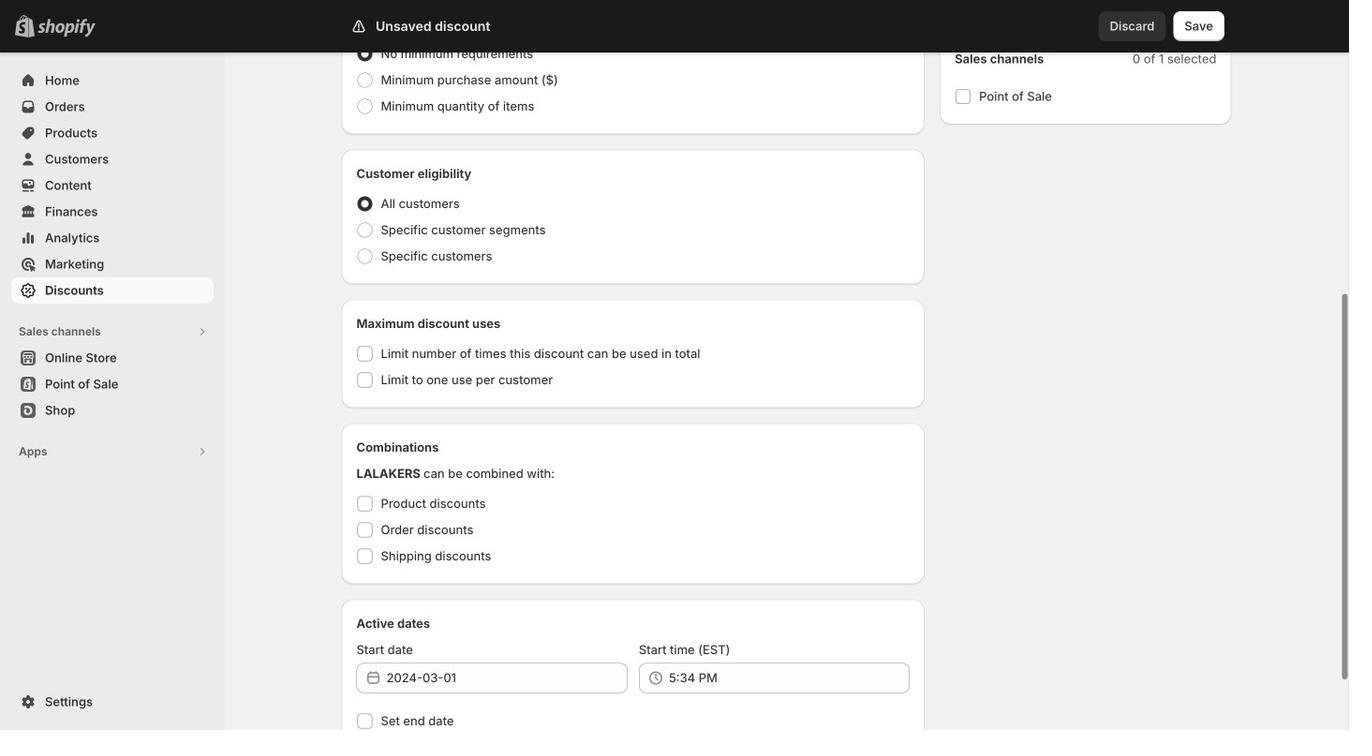 Task type: vqa. For each thing, say whether or not it's contained in the screenshot.
Search products text box
no



Task type: locate. For each thing, give the bounding box(es) containing it.
YYYY-MM-DD text field
[[387, 663, 628, 693]]



Task type: describe. For each thing, give the bounding box(es) containing it.
Enter time text field
[[669, 663, 910, 693]]

shopify image
[[37, 19, 96, 37]]



